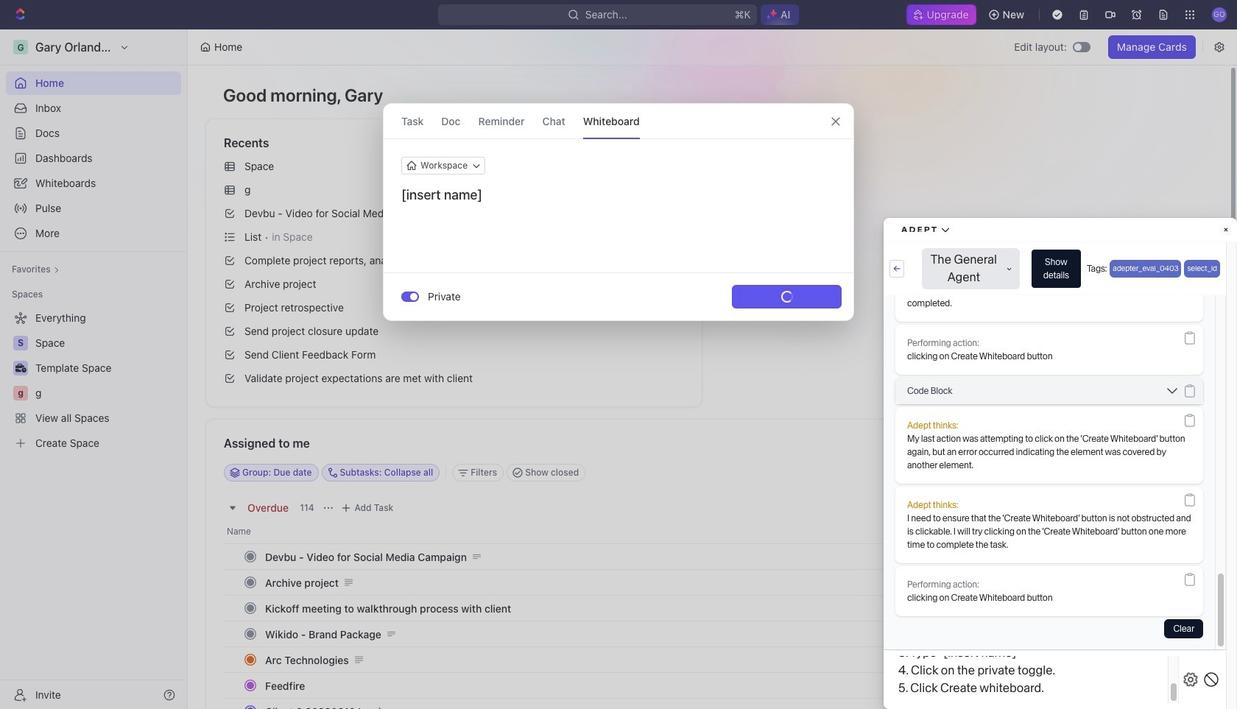 Task type: describe. For each thing, give the bounding box(es) containing it.
sidebar navigation
[[0, 29, 188, 709]]

tree inside sidebar "navigation"
[[6, 306, 181, 455]]



Task type: locate. For each thing, give the bounding box(es) containing it.
Search tasks... text field
[[987, 462, 1135, 484]]

dialog
[[383, 103, 854, 321]]

Name this Whiteboard... field
[[384, 186, 853, 204]]

tree
[[6, 306, 181, 455]]



Task type: vqa. For each thing, say whether or not it's contained in the screenshot.
This
no



